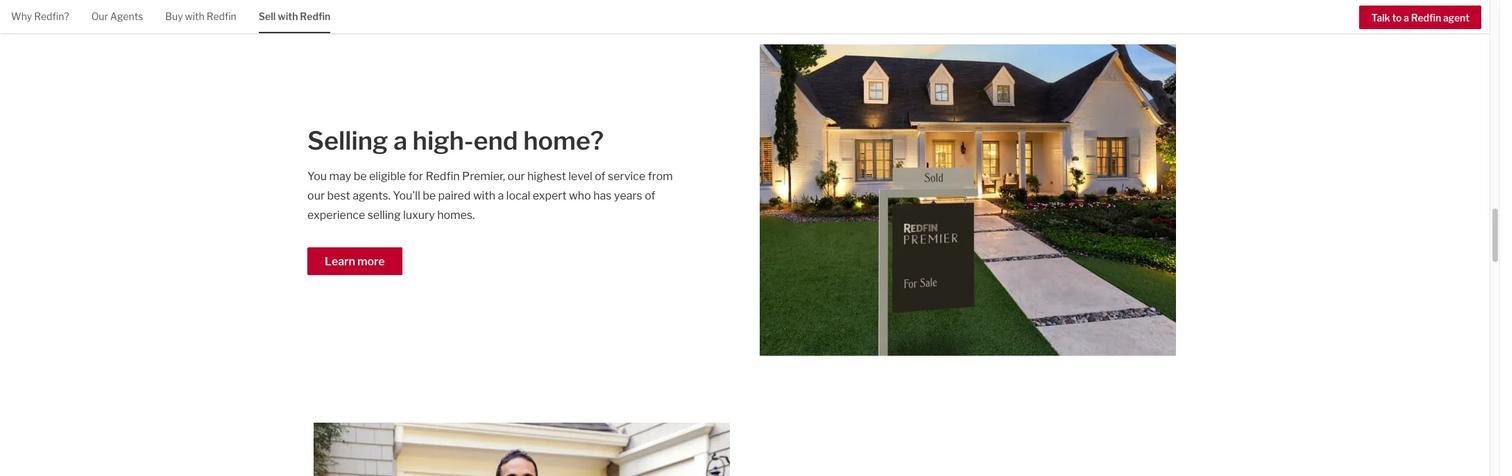 Task type: describe. For each thing, give the bounding box(es) containing it.
from
[[648, 170, 673, 183]]

why redfin? link
[[11, 0, 69, 32]]

local
[[506, 189, 530, 203]]

1 horizontal spatial be
[[423, 189, 436, 203]]

learn more
[[325, 255, 385, 268]]

redfin agent holding a tablet outside a home image
[[314, 423, 730, 477]]

1 vertical spatial of
[[645, 189, 656, 203]]

our agents link
[[91, 0, 143, 32]]

with for buy
[[185, 10, 204, 22]]

to
[[1393, 12, 1402, 23]]

homes.
[[437, 209, 475, 222]]

redfin inside button
[[1411, 12, 1442, 23]]

why
[[11, 10, 32, 22]]

talk to a redfin agent button
[[1360, 5, 1482, 29]]

talk to a redfin agent
[[1372, 12, 1470, 23]]

our agents
[[91, 10, 143, 22]]

a inside you may be eligible for redfin premier, our highest level of service from our best agents. you'll be paired with a local expert who has years of experience selling luxury homes.
[[498, 189, 504, 203]]

our
[[91, 10, 108, 22]]

buy with redfin
[[165, 10, 236, 22]]

may
[[329, 170, 351, 183]]

best
[[327, 189, 350, 203]]

sell with redfin
[[259, 10, 331, 22]]

selling
[[368, 209, 401, 222]]

buy with redfin link
[[165, 0, 236, 32]]

end
[[474, 125, 518, 156]]

sell with redfin link
[[259, 0, 331, 32]]

redfin premier home with yard sign image
[[760, 44, 1176, 357]]

with for sell
[[278, 10, 298, 22]]

experience
[[308, 209, 365, 222]]

you
[[308, 170, 327, 183]]

redfin inside you may be eligible for redfin premier, our highest level of service from our best agents. you'll be paired with a local expert who has years of experience selling luxury homes.
[[426, 170, 460, 183]]

service
[[608, 170, 646, 183]]

0 vertical spatial our
[[508, 170, 525, 183]]

selling a high-end home?
[[308, 125, 604, 156]]

buy
[[165, 10, 183, 22]]



Task type: vqa. For each thing, say whether or not it's contained in the screenshot.
bottommost Risk Factor
no



Task type: locate. For each thing, give the bounding box(es) containing it.
why redfin?
[[11, 10, 69, 22]]

2 vertical spatial a
[[498, 189, 504, 203]]

0 horizontal spatial with
[[185, 10, 204, 22]]

0 horizontal spatial our
[[308, 189, 325, 203]]

agents.
[[353, 189, 391, 203]]

1 horizontal spatial our
[[508, 170, 525, 183]]

high-
[[413, 125, 474, 156]]

with inside you may be eligible for redfin premier, our highest level of service from our best agents. you'll be paired with a local expert who has years of experience selling luxury homes.
[[473, 189, 496, 203]]

expert
[[533, 189, 567, 203]]

1 vertical spatial be
[[423, 189, 436, 203]]

more
[[357, 255, 385, 268]]

a right to
[[1404, 12, 1410, 23]]

our down you
[[308, 189, 325, 203]]

2 horizontal spatial with
[[473, 189, 496, 203]]

eligible
[[369, 170, 406, 183]]

of up has
[[595, 170, 606, 183]]

1 horizontal spatial with
[[278, 10, 298, 22]]

of right years
[[645, 189, 656, 203]]

paired
[[438, 189, 471, 203]]

selling
[[308, 125, 388, 156]]

home?
[[523, 125, 604, 156]]

you may be eligible for redfin premier, our highest level of service from our best agents. you'll be paired with a local expert who has years of experience selling luxury homes.
[[308, 170, 673, 222]]

be up luxury
[[423, 189, 436, 203]]

redfin right to
[[1411, 12, 1442, 23]]

redfin left sell
[[207, 10, 236, 22]]

luxury
[[403, 209, 435, 222]]

agents
[[110, 10, 143, 22]]

a
[[1404, 12, 1410, 23], [394, 125, 407, 156], [498, 189, 504, 203]]

1 horizontal spatial a
[[498, 189, 504, 203]]

talk
[[1372, 12, 1391, 23]]

redfin inside 'link'
[[300, 10, 331, 22]]

1 horizontal spatial of
[[645, 189, 656, 203]]

agent
[[1444, 12, 1470, 23]]

a inside button
[[1404, 12, 1410, 23]]

level
[[569, 170, 593, 183]]

0 vertical spatial be
[[354, 170, 367, 183]]

with right sell
[[278, 10, 298, 22]]

our up local
[[508, 170, 525, 183]]

be right may
[[354, 170, 367, 183]]

premier,
[[462, 170, 505, 183]]

years
[[614, 189, 643, 203]]

who
[[569, 189, 591, 203]]

with inside 'link'
[[278, 10, 298, 22]]

redfin?
[[34, 10, 69, 22]]

with down premier,
[[473, 189, 496, 203]]

learn
[[325, 255, 355, 268]]

2 horizontal spatial a
[[1404, 12, 1410, 23]]

redfin up paired
[[426, 170, 460, 183]]

has
[[594, 189, 612, 203]]

our
[[508, 170, 525, 183], [308, 189, 325, 203]]

a left local
[[498, 189, 504, 203]]

for
[[408, 170, 423, 183]]

a up the eligible
[[394, 125, 407, 156]]

with
[[185, 10, 204, 22], [278, 10, 298, 22], [473, 189, 496, 203]]

of
[[595, 170, 606, 183], [645, 189, 656, 203]]

0 vertical spatial of
[[595, 170, 606, 183]]

redfin right sell
[[300, 10, 331, 22]]

redfin
[[207, 10, 236, 22], [300, 10, 331, 22], [1411, 12, 1442, 23], [426, 170, 460, 183]]

be
[[354, 170, 367, 183], [423, 189, 436, 203]]

0 horizontal spatial a
[[394, 125, 407, 156]]

highest
[[527, 170, 566, 183]]

1 vertical spatial our
[[308, 189, 325, 203]]

learn more button
[[308, 248, 402, 275]]

with right the buy at the left top of the page
[[185, 10, 204, 22]]

0 vertical spatial a
[[1404, 12, 1410, 23]]

you'll
[[393, 189, 420, 203]]

0 horizontal spatial be
[[354, 170, 367, 183]]

0 horizontal spatial of
[[595, 170, 606, 183]]

1 vertical spatial a
[[394, 125, 407, 156]]

sell
[[259, 10, 276, 22]]



